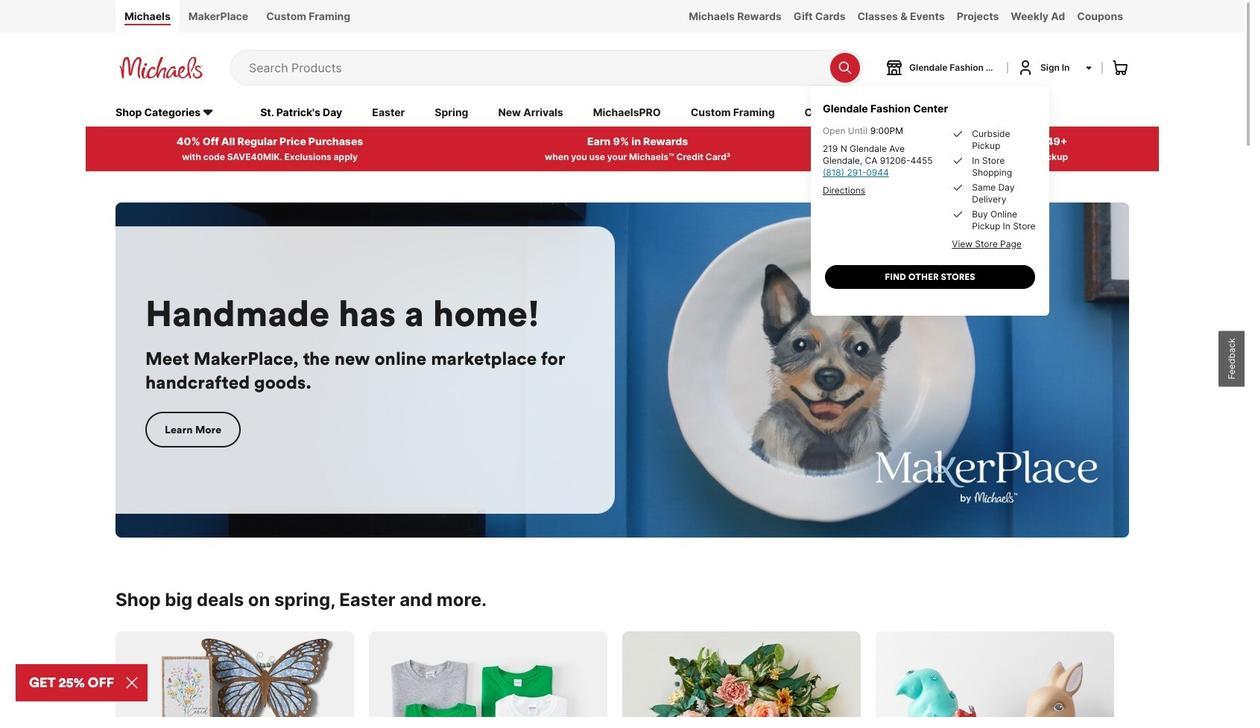 Task type: locate. For each thing, give the bounding box(es) containing it.
tooltip
[[811, 68, 1050, 316]]

search button image
[[838, 60, 853, 75]]

gnome and rabbit ceramic paintable crafts image
[[876, 632, 1115, 718]]

green wreath with pink and yellow flowers image
[[623, 632, 861, 718]]



Task type: describe. For each thing, give the bounding box(es) containing it.
butterfly and floral décor accents on open shelves image
[[116, 632, 354, 718]]

grey, white and green folded t-shirts image
[[369, 632, 608, 718]]

Search Input field
[[249, 51, 823, 85]]



Task type: vqa. For each thing, say whether or not it's contained in the screenshot.
tab list
no



